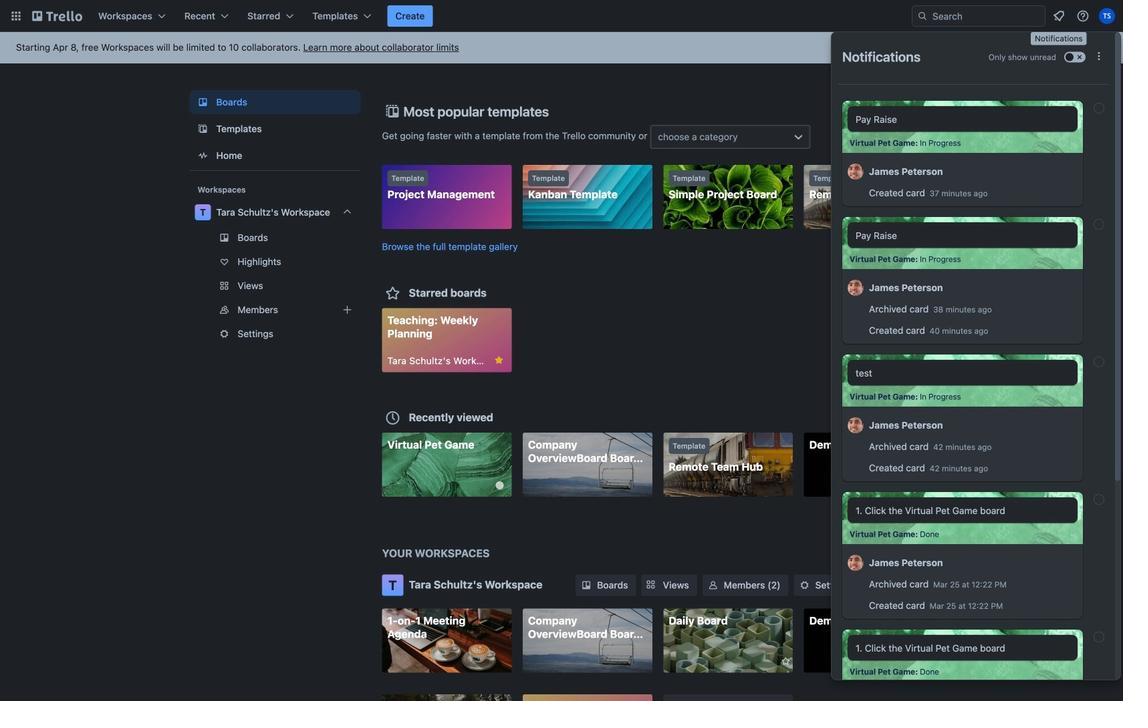 Task type: describe. For each thing, give the bounding box(es) containing it.
sm image
[[798, 579, 811, 593]]

3 james peterson (jamespeterson93) image from the top
[[848, 416, 864, 436]]

add image
[[339, 302, 355, 318]]

board image
[[195, 94, 211, 110]]

template board image
[[195, 121, 211, 137]]

2 james peterson (jamespeterson93) image from the top
[[848, 278, 864, 298]]

home image
[[195, 148, 211, 164]]

1 sm image from the left
[[580, 579, 593, 593]]

1 james peterson (jamespeterson93) image from the top
[[848, 162, 864, 182]]

2 sm image from the left
[[706, 579, 720, 593]]



Task type: vqa. For each thing, say whether or not it's contained in the screenshot.
the 'click to star this board. it will be added to your starred list.' icon
yes



Task type: locate. For each thing, give the bounding box(es) containing it.
0 vertical spatial james peterson (jamespeterson93) image
[[848, 162, 864, 182]]

open information menu image
[[1076, 9, 1090, 23]]

james peterson (jamespeterson93) image
[[848, 162, 864, 182], [848, 278, 864, 298], [848, 416, 864, 436]]

back to home image
[[32, 5, 82, 27]]

Search field
[[928, 7, 1045, 25]]

tara schultz (taraschultz7) image
[[1099, 8, 1115, 24]]

primary element
[[0, 0, 1123, 32]]

tooltip
[[1031, 32, 1087, 45]]

search image
[[917, 11, 928, 21]]

2 vertical spatial james peterson (jamespeterson93) image
[[848, 416, 864, 436]]

james peterson (jamespeterson93) image
[[848, 554, 864, 574]]

sm image
[[580, 579, 593, 593], [706, 579, 720, 593]]

0 notifications image
[[1051, 8, 1067, 24]]

click to star this board. it will be added to your starred list. image
[[774, 656, 786, 668]]

0 horizontal spatial sm image
[[580, 579, 593, 593]]

1 horizontal spatial sm image
[[706, 579, 720, 593]]

1 vertical spatial james peterson (jamespeterson93) image
[[848, 278, 864, 298]]



